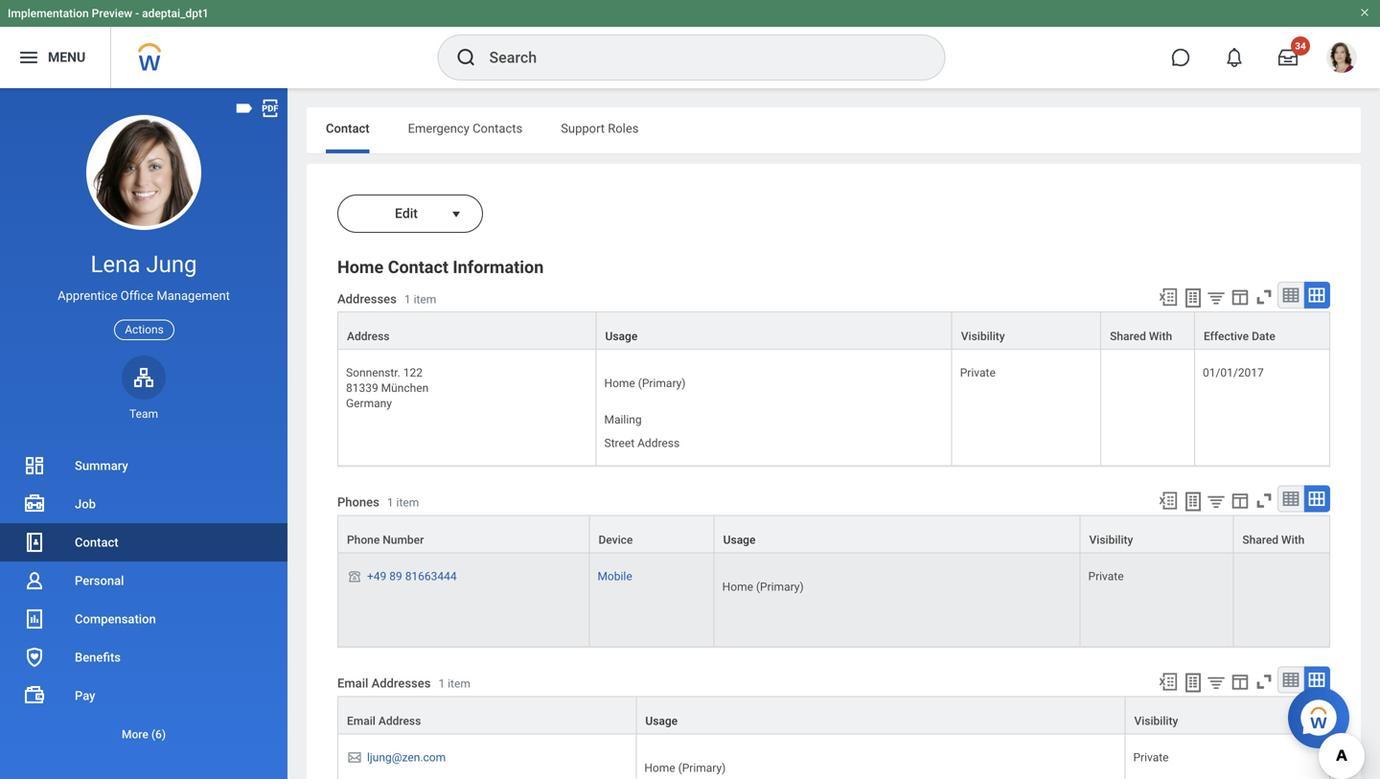 Task type: vqa. For each thing, say whether or not it's contained in the screenshot.
Team Jacqueline Desjardins "Element"
no



Task type: locate. For each thing, give the bounding box(es) containing it.
tag image
[[234, 98, 255, 119]]

job
[[75, 497, 96, 511]]

0 horizontal spatial visibility
[[961, 330, 1005, 343]]

tab list containing contact
[[307, 107, 1361, 153]]

addresses
[[337, 292, 397, 306], [371, 676, 431, 691]]

germany
[[346, 397, 392, 410]]

select to filter grid data image for addresses
[[1206, 288, 1227, 308]]

1 horizontal spatial private
[[1088, 570, 1124, 583]]

usage
[[605, 330, 638, 343], [723, 533, 756, 547], [645, 714, 678, 728]]

phone number button
[[338, 516, 589, 552]]

fullscreen image
[[1254, 490, 1275, 511], [1254, 671, 1275, 692]]

effective date
[[1204, 330, 1275, 343]]

email
[[337, 676, 368, 691], [347, 714, 376, 728]]

2 horizontal spatial private
[[1133, 751, 1169, 764]]

row containing +49 89 81663444
[[337, 553, 1330, 647]]

shared with button
[[1101, 313, 1194, 349], [1234, 516, 1329, 552]]

3 toolbar from the top
[[1149, 666, 1330, 696]]

with
[[1149, 330, 1172, 343], [1281, 533, 1305, 547]]

visibility button for addresses
[[1126, 697, 1329, 733]]

2 horizontal spatial visibility
[[1134, 714, 1178, 728]]

2 vertical spatial private element
[[1133, 747, 1169, 764]]

street address element
[[604, 433, 680, 450]]

1 row from the top
[[337, 312, 1330, 350]]

sonnenstr.
[[346, 366, 400, 380]]

item for phones
[[396, 496, 419, 510]]

1 horizontal spatial shared with button
[[1234, 516, 1329, 552]]

cell up expand table icon
[[1234, 553, 1330, 647]]

contact link
[[0, 523, 288, 562]]

0 vertical spatial shared
[[1110, 330, 1146, 343]]

1 vertical spatial (primary)
[[756, 580, 804, 594]]

table image
[[1281, 489, 1301, 508], [1281, 670, 1301, 689]]

0 vertical spatial email
[[337, 676, 368, 691]]

compensation link
[[0, 600, 288, 638]]

visibility for addresses
[[1134, 714, 1178, 728]]

item inside phones 1 item
[[396, 496, 419, 510]]

0 vertical spatial click to view/edit grid preferences image
[[1230, 490, 1251, 511]]

cell
[[1101, 350, 1195, 466], [1234, 553, 1330, 647]]

contact
[[326, 121, 370, 136], [388, 257, 448, 277], [75, 535, 118, 550]]

mailing element
[[604, 409, 642, 426]]

1 vertical spatial item
[[396, 496, 419, 510]]

private element for addresses
[[1133, 747, 1169, 764]]

2 vertical spatial visibility button
[[1126, 697, 1329, 733]]

table image for addresses
[[1281, 670, 1301, 689]]

2 row from the top
[[337, 350, 1330, 466]]

1 vertical spatial home (primary)
[[722, 580, 804, 594]]

1 vertical spatial with
[[1281, 533, 1305, 547]]

shared with
[[1110, 330, 1172, 343], [1242, 533, 1305, 547]]

0 vertical spatial shared with button
[[1101, 313, 1194, 349]]

2 select to filter grid data image from the top
[[1206, 491, 1227, 511]]

1 vertical spatial email
[[347, 714, 376, 728]]

private
[[960, 366, 996, 380], [1088, 570, 1124, 583], [1133, 751, 1169, 764]]

1 vertical spatial select to filter grid data image
[[1206, 491, 1227, 511]]

0 vertical spatial (primary)
[[638, 377, 686, 390]]

visibility button for 1
[[952, 313, 1100, 349]]

2 vertical spatial private
[[1133, 751, 1169, 764]]

items selected list
[[604, 409, 710, 454]]

2 vertical spatial usage
[[645, 714, 678, 728]]

email inside 'popup button'
[[347, 714, 376, 728]]

home
[[337, 257, 384, 277], [604, 377, 635, 390], [722, 580, 753, 594], [644, 761, 675, 775]]

cell left 01/01/2017
[[1101, 350, 1195, 466]]

0 horizontal spatial shared
[[1110, 330, 1146, 343]]

toolbar for email addresses
[[1149, 666, 1330, 696]]

1 toolbar from the top
[[1149, 282, 1330, 312]]

row
[[337, 312, 1330, 350], [337, 350, 1330, 466], [337, 515, 1330, 553], [337, 553, 1330, 647], [337, 696, 1330, 734], [337, 734, 1330, 779]]

2 vertical spatial address
[[378, 714, 421, 728]]

team link
[[122, 355, 166, 422]]

item inside "email addresses 1 item"
[[448, 677, 470, 691]]

address right street
[[637, 437, 680, 450]]

contact up personal at the bottom
[[75, 535, 118, 550]]

1 vertical spatial shared with button
[[1234, 516, 1329, 552]]

0 vertical spatial shared with
[[1110, 330, 1172, 343]]

1 vertical spatial export to worksheets image
[[1182, 490, 1205, 513]]

0 horizontal spatial private
[[960, 366, 996, 380]]

1 up email address 'popup button'
[[438, 677, 445, 691]]

2 vertical spatial visibility
[[1134, 714, 1178, 728]]

view team image
[[132, 366, 155, 389]]

3 row from the top
[[337, 515, 1330, 553]]

1 vertical spatial table image
[[1281, 670, 1301, 689]]

sonnenstr. 122 81339 münchen germany
[[346, 366, 429, 410]]

address up ljung@zen.com link
[[378, 714, 421, 728]]

contact up addresses 1 item
[[388, 257, 448, 277]]

fullscreen image for addresses
[[1254, 671, 1275, 692]]

+49 89 81663444 link
[[367, 566, 457, 583]]

expand table image for addresses
[[1307, 286, 1326, 305]]

2 horizontal spatial 1
[[438, 677, 445, 691]]

2 horizontal spatial private element
[[1133, 747, 1169, 764]]

2 vertical spatial item
[[448, 677, 470, 691]]

+49
[[367, 570, 386, 583]]

0 horizontal spatial usage
[[605, 330, 638, 343]]

0 vertical spatial usage button
[[597, 313, 951, 349]]

email address
[[347, 714, 421, 728]]

1 horizontal spatial cell
[[1234, 553, 1330, 647]]

0 vertical spatial visibility button
[[952, 313, 1100, 349]]

addresses up sonnenstr. at the left
[[337, 292, 397, 306]]

address
[[347, 330, 390, 343], [637, 437, 680, 450], [378, 714, 421, 728]]

0 vertical spatial fullscreen image
[[1254, 490, 1275, 511]]

emergency
[[408, 121, 469, 136]]

2 horizontal spatial contact
[[388, 257, 448, 277]]

2 vertical spatial home (primary)
[[644, 761, 726, 775]]

0 vertical spatial 1
[[404, 293, 411, 306]]

1 export to worksheets image from the top
[[1182, 287, 1205, 310]]

job link
[[0, 485, 288, 523]]

1 inside "email addresses 1 item"
[[438, 677, 445, 691]]

6 row from the top
[[337, 734, 1330, 779]]

1 vertical spatial shared with
[[1242, 533, 1305, 547]]

1 vertical spatial usage button
[[715, 516, 1080, 552]]

1 horizontal spatial visibility
[[1089, 533, 1133, 547]]

shared for the left shared with popup button
[[1110, 330, 1146, 343]]

1 horizontal spatial with
[[1281, 533, 1305, 547]]

benefits
[[75, 650, 121, 665]]

email address button
[[338, 697, 636, 733]]

-
[[135, 7, 139, 20]]

notifications large image
[[1225, 48, 1244, 67]]

0 vertical spatial with
[[1149, 330, 1172, 343]]

item up number
[[396, 496, 419, 510]]

benefits link
[[0, 638, 288, 677]]

toolbar
[[1149, 282, 1330, 312], [1149, 485, 1330, 515], [1149, 666, 1330, 696]]

address up sonnenstr. at the left
[[347, 330, 390, 343]]

with for the left shared with popup button
[[1149, 330, 1172, 343]]

1 expand table image from the top
[[1307, 286, 1326, 305]]

0 horizontal spatial cell
[[1101, 350, 1195, 466]]

2 fullscreen image from the top
[[1254, 671, 1275, 692]]

0 vertical spatial export to excel image
[[1158, 490, 1179, 511]]

tab list
[[307, 107, 1361, 153]]

date
[[1252, 330, 1275, 343]]

1 inside phones 1 item
[[387, 496, 393, 510]]

1 vertical spatial export to excel image
[[1158, 671, 1179, 692]]

0 vertical spatial table image
[[1281, 489, 1301, 508]]

more (6) button
[[0, 715, 288, 753]]

0 vertical spatial export to worksheets image
[[1182, 287, 1205, 310]]

0 horizontal spatial shared with
[[1110, 330, 1172, 343]]

shared
[[1110, 330, 1146, 343], [1242, 533, 1279, 547]]

addresses up email address
[[371, 676, 431, 691]]

contact left "emergency"
[[326, 121, 370, 136]]

1
[[404, 293, 411, 306], [387, 496, 393, 510], [438, 677, 445, 691]]

street
[[604, 437, 635, 450]]

more
[[122, 728, 148, 741]]

item up email address 'popup button'
[[448, 677, 470, 691]]

inbox large image
[[1278, 48, 1298, 67]]

jung
[[146, 251, 197, 278]]

select to filter grid data image for phones
[[1206, 491, 1227, 511]]

1 vertical spatial click to view/edit grid preferences image
[[1230, 671, 1251, 692]]

export to worksheets image
[[1182, 287, 1205, 310], [1182, 490, 1205, 513]]

1 table image from the top
[[1281, 489, 1301, 508]]

export to excel image
[[1158, 490, 1179, 511], [1158, 671, 1179, 692]]

4 row from the top
[[337, 553, 1330, 647]]

0 vertical spatial address
[[347, 330, 390, 343]]

Search Workday  search field
[[489, 36, 905, 79]]

0 vertical spatial home (primary) element
[[604, 373, 686, 390]]

click to view/edit grid preferences image for 1
[[1230, 490, 1251, 511]]

1 vertical spatial toolbar
[[1149, 485, 1330, 515]]

phone number
[[347, 533, 424, 547]]

expand table image
[[1307, 286, 1326, 305], [1307, 489, 1326, 508]]

1 select to filter grid data image from the top
[[1206, 288, 1227, 308]]

contact inside navigation pane region
[[75, 535, 118, 550]]

pay
[[75, 689, 95, 703]]

adeptai_dpt1
[[142, 7, 209, 20]]

0 horizontal spatial contact
[[75, 535, 118, 550]]

0 vertical spatial contact
[[326, 121, 370, 136]]

2 horizontal spatial usage
[[723, 533, 756, 547]]

usage button
[[597, 313, 951, 349], [715, 516, 1080, 552], [637, 697, 1125, 733]]

apprentice
[[58, 289, 117, 303]]

click to view/edit grid preferences image for addresses
[[1230, 671, 1251, 692]]

item inside addresses 1 item
[[414, 293, 436, 306]]

personal link
[[0, 562, 288, 600]]

select to filter grid data image
[[1206, 288, 1227, 308], [1206, 491, 1227, 511]]

0 horizontal spatial private element
[[960, 362, 996, 380]]

2 click to view/edit grid preferences image from the top
[[1230, 671, 1251, 692]]

(primary) for addresses
[[678, 761, 726, 775]]

street address
[[604, 437, 680, 450]]

1 vertical spatial fullscreen image
[[1254, 671, 1275, 692]]

0 vertical spatial visibility
[[961, 330, 1005, 343]]

edit
[[395, 206, 418, 221]]

team
[[129, 407, 158, 421]]

0 vertical spatial private
[[960, 366, 996, 380]]

0 vertical spatial private element
[[960, 362, 996, 380]]

home (primary) element for 1
[[604, 373, 686, 390]]

2 toolbar from the top
[[1149, 485, 1330, 515]]

1 vertical spatial visibility
[[1089, 533, 1133, 547]]

menu button
[[0, 27, 110, 88]]

mobile link
[[597, 566, 632, 583]]

2 vertical spatial home (primary) element
[[644, 757, 726, 775]]

email up email address
[[337, 676, 368, 691]]

device button
[[590, 516, 714, 552]]

address for email address
[[378, 714, 421, 728]]

1 vertical spatial address
[[637, 437, 680, 450]]

2 vertical spatial 1
[[438, 677, 445, 691]]

team lena jung element
[[122, 406, 166, 422]]

list
[[0, 447, 288, 753]]

home (primary)
[[604, 377, 686, 390], [722, 580, 804, 594], [644, 761, 726, 775]]

2 export to worksheets image from the top
[[1182, 490, 1205, 513]]

toolbar for phones
[[1149, 485, 1330, 515]]

summary link
[[0, 447, 288, 485]]

1 right phones
[[387, 496, 393, 510]]

phone
[[347, 533, 380, 547]]

visibility
[[961, 330, 1005, 343], [1089, 533, 1133, 547], [1134, 714, 1178, 728]]

number
[[383, 533, 424, 547]]

home (primary) element
[[604, 373, 686, 390], [722, 576, 804, 594], [644, 757, 726, 775]]

table image for 1
[[1281, 489, 1301, 508]]

0 vertical spatial home (primary)
[[604, 377, 686, 390]]

1 horizontal spatial 1
[[404, 293, 411, 306]]

1 horizontal spatial contact
[[326, 121, 370, 136]]

0 vertical spatial toolbar
[[1149, 282, 1330, 312]]

1 vertical spatial home (primary) element
[[722, 576, 804, 594]]

1 vertical spatial 1
[[387, 496, 393, 510]]

0 vertical spatial cell
[[1101, 350, 1195, 466]]

export to excel image
[[1158, 287, 1179, 308]]

1 horizontal spatial usage
[[645, 714, 678, 728]]

5 row from the top
[[337, 696, 1330, 734]]

1 fullscreen image from the top
[[1254, 490, 1275, 511]]

2 export to excel image from the top
[[1158, 671, 1179, 692]]

email up mail image in the bottom left of the page
[[347, 714, 376, 728]]

address inside 'popup button'
[[378, 714, 421, 728]]

1 inside addresses 1 item
[[404, 293, 411, 306]]

(primary) for 1
[[638, 377, 686, 390]]

1 vertical spatial private element
[[1088, 566, 1124, 583]]

2 vertical spatial (primary)
[[678, 761, 726, 775]]

mailing
[[604, 413, 642, 426]]

1 vertical spatial cell
[[1234, 553, 1330, 647]]

0 vertical spatial select to filter grid data image
[[1206, 288, 1227, 308]]

0 vertical spatial item
[[414, 293, 436, 306]]

2 table image from the top
[[1281, 670, 1301, 689]]

item
[[414, 293, 436, 306], [396, 496, 419, 510], [448, 677, 470, 691]]

1 vertical spatial usage
[[723, 533, 756, 547]]

item for addresses
[[414, 293, 436, 306]]

1 export to excel image from the top
[[1158, 490, 1179, 511]]

1 horizontal spatial shared
[[1242, 533, 1279, 547]]

home (primary) for 1
[[604, 377, 686, 390]]

address inside 'element'
[[637, 437, 680, 450]]

menu banner
[[0, 0, 1380, 88]]

1 vertical spatial shared
[[1242, 533, 1279, 547]]

row containing ljung@zen.com
[[337, 734, 1330, 779]]

1 for addresses
[[404, 293, 411, 306]]

münchen
[[381, 382, 429, 395]]

(primary)
[[638, 377, 686, 390], [756, 580, 804, 594], [678, 761, 726, 775]]

2 vertical spatial usage button
[[637, 697, 1125, 733]]

menu
[[48, 49, 86, 65]]

click to view/edit grid preferences image
[[1230, 287, 1251, 308]]

81339
[[346, 382, 378, 395]]

0 horizontal spatial with
[[1149, 330, 1172, 343]]

0 vertical spatial expand table image
[[1307, 286, 1326, 305]]

address inside popup button
[[347, 330, 390, 343]]

ljung@zen.com link
[[367, 747, 446, 764]]

2 vertical spatial contact
[[75, 535, 118, 550]]

1 down the home contact information on the left top
[[404, 293, 411, 306]]

2 expand table image from the top
[[1307, 489, 1326, 508]]

0 horizontal spatial 1
[[387, 496, 393, 510]]

01/01/2017
[[1203, 366, 1264, 380]]

row containing phone number
[[337, 515, 1330, 553]]

2 vertical spatial toolbar
[[1149, 666, 1330, 696]]

ljung@zen.com
[[367, 751, 446, 764]]

usage for 1
[[605, 330, 638, 343]]

click to view/edit grid preferences image
[[1230, 490, 1251, 511], [1230, 671, 1251, 692]]

1 horizontal spatial shared with
[[1242, 533, 1305, 547]]

item down the home contact information on the left top
[[414, 293, 436, 306]]

effective date button
[[1195, 313, 1329, 349]]

office
[[121, 289, 153, 303]]

1 click to view/edit grid preferences image from the top
[[1230, 490, 1251, 511]]

1 vertical spatial expand table image
[[1307, 489, 1326, 508]]

0 vertical spatial usage
[[605, 330, 638, 343]]

visibility button
[[952, 313, 1100, 349], [1081, 516, 1233, 552], [1126, 697, 1329, 733]]

private element
[[960, 362, 996, 380], [1088, 566, 1124, 583], [1133, 747, 1169, 764]]

compensation
[[75, 612, 156, 626]]



Task type: describe. For each thing, give the bounding box(es) containing it.
pay link
[[0, 677, 288, 715]]

with for the rightmost shared with popup button
[[1281, 533, 1305, 547]]

1 vertical spatial contact
[[388, 257, 448, 277]]

private for addresses
[[1133, 751, 1169, 764]]

export to worksheets image for addresses
[[1182, 287, 1205, 310]]

pay image
[[23, 684, 46, 707]]

+49 89 81663444
[[367, 570, 457, 583]]

mobile
[[597, 570, 632, 583]]

private for 1
[[960, 366, 996, 380]]

home (primary) for addresses
[[644, 761, 726, 775]]

support
[[561, 121, 605, 136]]

list containing summary
[[0, 447, 288, 753]]

summary
[[75, 459, 128, 473]]

effective
[[1204, 330, 1249, 343]]

shared with for the rightmost shared with popup button
[[1242, 533, 1305, 547]]

shared with for the left shared with popup button
[[1110, 330, 1172, 343]]

actions
[[125, 323, 164, 336]]

view printable version (pdf) image
[[260, 98, 281, 119]]

compensation image
[[23, 608, 46, 631]]

usage for addresses
[[645, 714, 678, 728]]

more (6) button
[[0, 723, 288, 746]]

email for addresses
[[337, 676, 368, 691]]

table image
[[1281, 286, 1301, 305]]

job image
[[23, 493, 46, 516]]

edit button
[[337, 195, 445, 233]]

34 button
[[1267, 36, 1310, 79]]

personal image
[[23, 569, 46, 592]]

navigation pane region
[[0, 88, 288, 779]]

address for street address
[[637, 437, 680, 450]]

1 vertical spatial private
[[1088, 570, 1124, 583]]

implementation
[[8, 7, 89, 20]]

34
[[1295, 40, 1306, 52]]

implementation preview -   adeptai_dpt1
[[8, 7, 209, 20]]

contact image
[[23, 531, 46, 554]]

address button
[[338, 313, 596, 349]]

phones
[[337, 495, 379, 510]]

1 vertical spatial addresses
[[371, 676, 431, 691]]

expand table image
[[1307, 670, 1326, 689]]

expand table image for phones
[[1307, 489, 1326, 508]]

row containing email address
[[337, 696, 1330, 734]]

select to filter grid data image
[[1206, 672, 1227, 692]]

export to excel image for addresses
[[1158, 671, 1179, 692]]

89
[[389, 570, 402, 583]]

mail image
[[346, 750, 363, 765]]

row containing address
[[337, 312, 1330, 350]]

private element for 1
[[960, 362, 996, 380]]

export to worksheets image
[[1182, 671, 1205, 694]]

122
[[403, 366, 423, 380]]

0 vertical spatial addresses
[[337, 292, 397, 306]]

phone image
[[346, 569, 363, 584]]

(6)
[[151, 728, 166, 741]]

1 vertical spatial visibility button
[[1081, 516, 1233, 552]]

apprentice office management
[[58, 289, 230, 303]]

lena
[[91, 251, 140, 278]]

row containing sonnenstr. 122
[[337, 350, 1330, 466]]

actions button
[[114, 320, 174, 340]]

phones 1 item
[[337, 495, 419, 510]]

81663444
[[405, 570, 457, 583]]

toolbar for addresses
[[1149, 282, 1330, 312]]

export to excel image for 1
[[1158, 490, 1179, 511]]

fullscreen image
[[1254, 287, 1275, 308]]

device
[[598, 533, 633, 547]]

roles
[[608, 121, 639, 136]]

benefits image
[[23, 646, 46, 669]]

lena jung
[[91, 251, 197, 278]]

support roles
[[561, 121, 639, 136]]

search image
[[455, 46, 478, 69]]

management
[[157, 289, 230, 303]]

email for address
[[347, 714, 376, 728]]

summary image
[[23, 454, 46, 477]]

preview
[[92, 7, 132, 20]]

emergency contacts
[[408, 121, 523, 136]]

caret down image
[[445, 207, 468, 222]]

email addresses 1 item
[[337, 676, 470, 691]]

shared for the rightmost shared with popup button
[[1242, 533, 1279, 547]]

addresses 1 item
[[337, 292, 436, 306]]

usage button for addresses
[[637, 697, 1125, 733]]

justify image
[[17, 46, 40, 69]]

usage button for 1
[[597, 313, 951, 349]]

personal
[[75, 574, 124, 588]]

home (primary) element for addresses
[[644, 757, 726, 775]]

profile logan mcneil image
[[1326, 42, 1357, 77]]

more (6)
[[122, 728, 166, 741]]

close environment banner image
[[1359, 7, 1370, 18]]

1 horizontal spatial private element
[[1088, 566, 1124, 583]]

home contact information
[[337, 257, 544, 277]]

information
[[453, 257, 544, 277]]

contacts
[[473, 121, 523, 136]]

export to worksheets image for phones
[[1182, 490, 1205, 513]]

fullscreen image for 1
[[1254, 490, 1275, 511]]

0 horizontal spatial shared with button
[[1101, 313, 1194, 349]]

1 for phones
[[387, 496, 393, 510]]

visibility for 1
[[961, 330, 1005, 343]]



